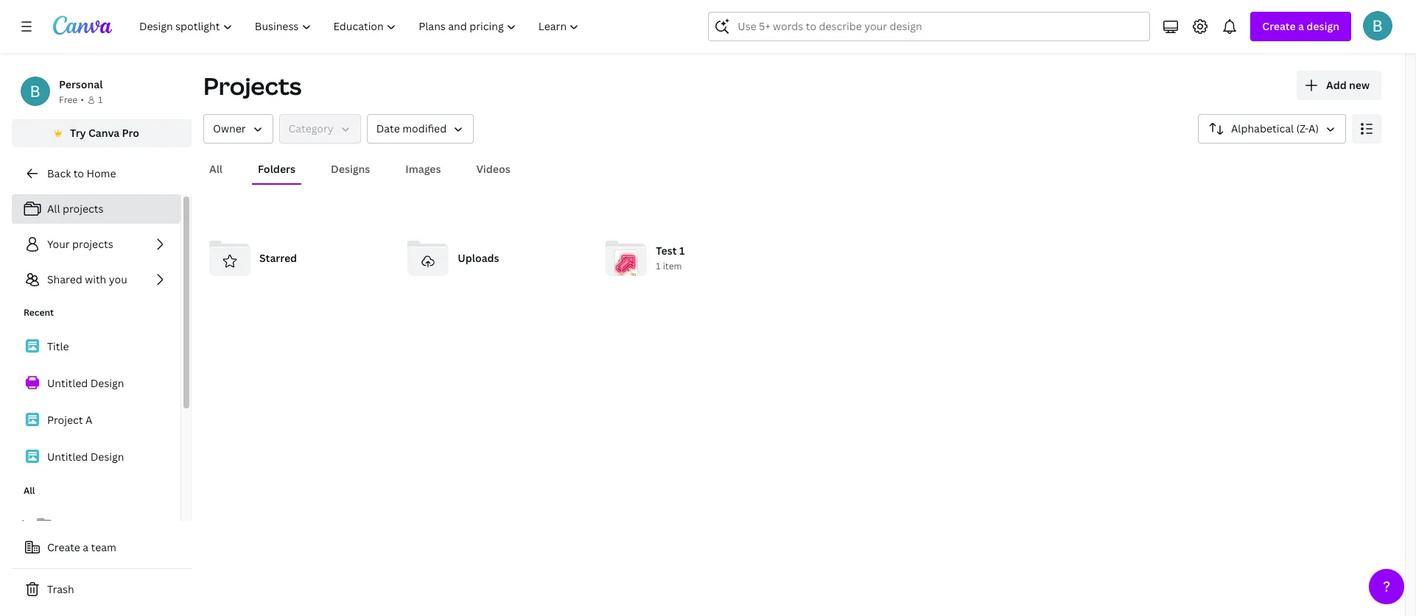 Task type: vqa. For each thing, say whether or not it's contained in the screenshot.
importance of visual communication image
no



Task type: describe. For each thing, give the bounding box(es) containing it.
list containing all projects
[[12, 195, 181, 295]]

untitled design for 1st untitled design link
[[47, 377, 124, 391]]

shared with you link
[[12, 265, 181, 295]]

shared with you
[[47, 273, 127, 287]]

2 untitled design link from the top
[[12, 442, 181, 473]]

all for all button at the top of the page
[[209, 162, 223, 176]]

you
[[109, 273, 127, 287]]

date modified
[[376, 122, 447, 136]]

create for create a team
[[47, 541, 80, 555]]

add new
[[1327, 78, 1370, 92]]

1 untitled from the top
[[47, 377, 88, 391]]

create a design button
[[1251, 12, 1352, 41]]

project a
[[47, 413, 92, 428]]

starred link
[[203, 232, 390, 285]]

0 vertical spatial 1
[[98, 94, 103, 106]]

back to home link
[[12, 159, 192, 189]]

back to home
[[47, 167, 116, 181]]

design
[[1307, 19, 1340, 33]]

brad klo image
[[1364, 11, 1393, 41]]

designs
[[331, 162, 370, 176]]

all for all projects
[[47, 202, 60, 216]]

a
[[85, 413, 92, 428]]

Owner button
[[203, 114, 273, 144]]

design for 1st untitled design link
[[90, 377, 124, 391]]

project a link
[[12, 405, 181, 436]]

try canva pro
[[70, 126, 139, 140]]

2 untitled from the top
[[47, 450, 88, 464]]

projects
[[203, 70, 302, 102]]

folders button
[[252, 156, 302, 184]]

shared
[[47, 273, 82, 287]]

item
[[663, 260, 682, 273]]

create a design
[[1263, 19, 1340, 33]]

create a team
[[47, 541, 116, 555]]

pro
[[122, 126, 139, 140]]

date
[[376, 122, 400, 136]]

designs button
[[325, 156, 376, 184]]

uploads
[[458, 251, 499, 265]]

untitled design for 2nd untitled design link from the top
[[47, 450, 124, 464]]

owner
[[213, 122, 246, 136]]

to
[[73, 167, 84, 181]]

folders
[[258, 162, 296, 176]]

alphabetical
[[1232, 122, 1294, 136]]

Sort by button
[[1198, 114, 1347, 144]]

title
[[47, 340, 69, 354]]

project
[[47, 413, 83, 428]]

0 horizontal spatial all
[[24, 485, 35, 498]]

recent
[[24, 307, 54, 319]]

add new button
[[1297, 71, 1382, 100]]

images
[[406, 162, 441, 176]]

a)
[[1309, 122, 1319, 136]]



Task type: locate. For each thing, give the bounding box(es) containing it.
2 vertical spatial 1
[[656, 260, 661, 273]]

modified
[[403, 122, 447, 136]]

1 horizontal spatial create
[[1263, 19, 1296, 33]]

list containing title
[[12, 332, 181, 473]]

0 vertical spatial untitled design
[[47, 377, 124, 391]]

2 vertical spatial all
[[24, 485, 35, 498]]

try canva pro button
[[12, 119, 192, 147]]

untitled design down a
[[47, 450, 124, 464]]

untitled up project a
[[47, 377, 88, 391]]

1
[[98, 94, 103, 106], [679, 244, 685, 258], [656, 260, 661, 273]]

trash link
[[12, 576, 192, 605]]

untitled design
[[47, 377, 124, 391], [47, 450, 124, 464]]

test
[[656, 244, 677, 258]]

projects down back to home
[[63, 202, 104, 216]]

1 vertical spatial a
[[83, 541, 89, 555]]

0 horizontal spatial create
[[47, 541, 80, 555]]

0 vertical spatial list
[[12, 195, 181, 295]]

canva
[[88, 126, 120, 140]]

new
[[1350, 78, 1370, 92]]

a left team
[[83, 541, 89, 555]]

all projects link
[[12, 195, 181, 224]]

untitled design link down project a link
[[12, 442, 181, 473]]

all inside all projects link
[[47, 202, 60, 216]]

back
[[47, 167, 71, 181]]

1 vertical spatial all
[[47, 202, 60, 216]]

create a team button
[[12, 534, 192, 563]]

projects for all projects
[[63, 202, 104, 216]]

a inside button
[[83, 541, 89, 555]]

1 horizontal spatial 1
[[656, 260, 661, 273]]

(z-
[[1297, 122, 1309, 136]]

starred
[[259, 251, 297, 265]]

create for create a design
[[1263, 19, 1296, 33]]

1 list from the top
[[12, 195, 181, 295]]

1 vertical spatial untitled
[[47, 450, 88, 464]]

projects for your projects
[[72, 237, 113, 251]]

your
[[47, 237, 70, 251]]

projects inside your projects link
[[72, 237, 113, 251]]

1 right test
[[679, 244, 685, 258]]

untitled down project a
[[47, 450, 88, 464]]

1 vertical spatial create
[[47, 541, 80, 555]]

top level navigation element
[[130, 12, 592, 41]]

2 horizontal spatial 1
[[679, 244, 685, 258]]

1 vertical spatial design
[[90, 450, 124, 464]]

try
[[70, 126, 86, 140]]

1 design from the top
[[90, 377, 124, 391]]

videos button
[[471, 156, 516, 184]]

free
[[59, 94, 78, 106]]

category
[[289, 122, 334, 136]]

create left design
[[1263, 19, 1296, 33]]

videos
[[477, 162, 511, 176]]

with
[[85, 273, 106, 287]]

alphabetical (z-a)
[[1232, 122, 1319, 136]]

1 vertical spatial list
[[12, 332, 181, 473]]

1 vertical spatial 1
[[679, 244, 685, 258]]

home
[[87, 167, 116, 181]]

0 vertical spatial all
[[209, 162, 223, 176]]

0 horizontal spatial 1
[[98, 94, 103, 106]]

projects right your
[[72, 237, 113, 251]]

add
[[1327, 78, 1347, 92]]

1 horizontal spatial a
[[1299, 19, 1305, 33]]

your projects link
[[12, 230, 181, 259]]

a for team
[[83, 541, 89, 555]]

trash
[[47, 583, 74, 597]]

untitled design up a
[[47, 377, 124, 391]]

design down project a link
[[90, 450, 124, 464]]

untitled design link
[[12, 369, 181, 399], [12, 442, 181, 473]]

untitled
[[47, 377, 88, 391], [47, 450, 88, 464]]

a inside dropdown button
[[1299, 19, 1305, 33]]

1 left item
[[656, 260, 661, 273]]

1 untitled design from the top
[[47, 377, 124, 391]]

untitled design link up project a link
[[12, 369, 181, 399]]

test 1 1 item
[[656, 244, 685, 273]]

a
[[1299, 19, 1305, 33], [83, 541, 89, 555]]

create inside button
[[47, 541, 80, 555]]

1 horizontal spatial all
[[47, 202, 60, 216]]

2 horizontal spatial all
[[209, 162, 223, 176]]

team
[[91, 541, 116, 555]]

2 untitled design from the top
[[47, 450, 124, 464]]

0 horizontal spatial a
[[83, 541, 89, 555]]

all inside all button
[[209, 162, 223, 176]]

1 vertical spatial projects
[[72, 237, 113, 251]]

2 design from the top
[[90, 450, 124, 464]]

personal
[[59, 77, 103, 91]]

all
[[209, 162, 223, 176], [47, 202, 60, 216], [24, 485, 35, 498]]

design
[[90, 377, 124, 391], [90, 450, 124, 464]]

0 vertical spatial untitled
[[47, 377, 88, 391]]

title link
[[12, 332, 181, 363]]

1 untitled design link from the top
[[12, 369, 181, 399]]

1 vertical spatial untitled design
[[47, 450, 124, 464]]

design for 2nd untitled design link from the top
[[90, 450, 124, 464]]

Search search field
[[738, 13, 1121, 41]]

1 vertical spatial untitled design link
[[12, 442, 181, 473]]

Date modified button
[[367, 114, 474, 144]]

2 list from the top
[[12, 332, 181, 473]]

your projects
[[47, 237, 113, 251]]

None search field
[[709, 12, 1151, 41]]

uploads link
[[402, 232, 588, 285]]

a for design
[[1299, 19, 1305, 33]]

0 vertical spatial projects
[[63, 202, 104, 216]]

images button
[[400, 156, 447, 184]]

free •
[[59, 94, 84, 106]]

all button
[[203, 156, 229, 184]]

1 right •
[[98, 94, 103, 106]]

create
[[1263, 19, 1296, 33], [47, 541, 80, 555]]

list
[[12, 195, 181, 295], [12, 332, 181, 473]]

create left team
[[47, 541, 80, 555]]

projects
[[63, 202, 104, 216], [72, 237, 113, 251]]

0 vertical spatial a
[[1299, 19, 1305, 33]]

0 vertical spatial untitled design link
[[12, 369, 181, 399]]

0 vertical spatial create
[[1263, 19, 1296, 33]]

projects inside all projects link
[[63, 202, 104, 216]]

•
[[81, 94, 84, 106]]

create inside dropdown button
[[1263, 19, 1296, 33]]

0 vertical spatial design
[[90, 377, 124, 391]]

a left design
[[1299, 19, 1305, 33]]

design down title link
[[90, 377, 124, 391]]

all projects
[[47, 202, 104, 216]]

Category button
[[279, 114, 361, 144]]



